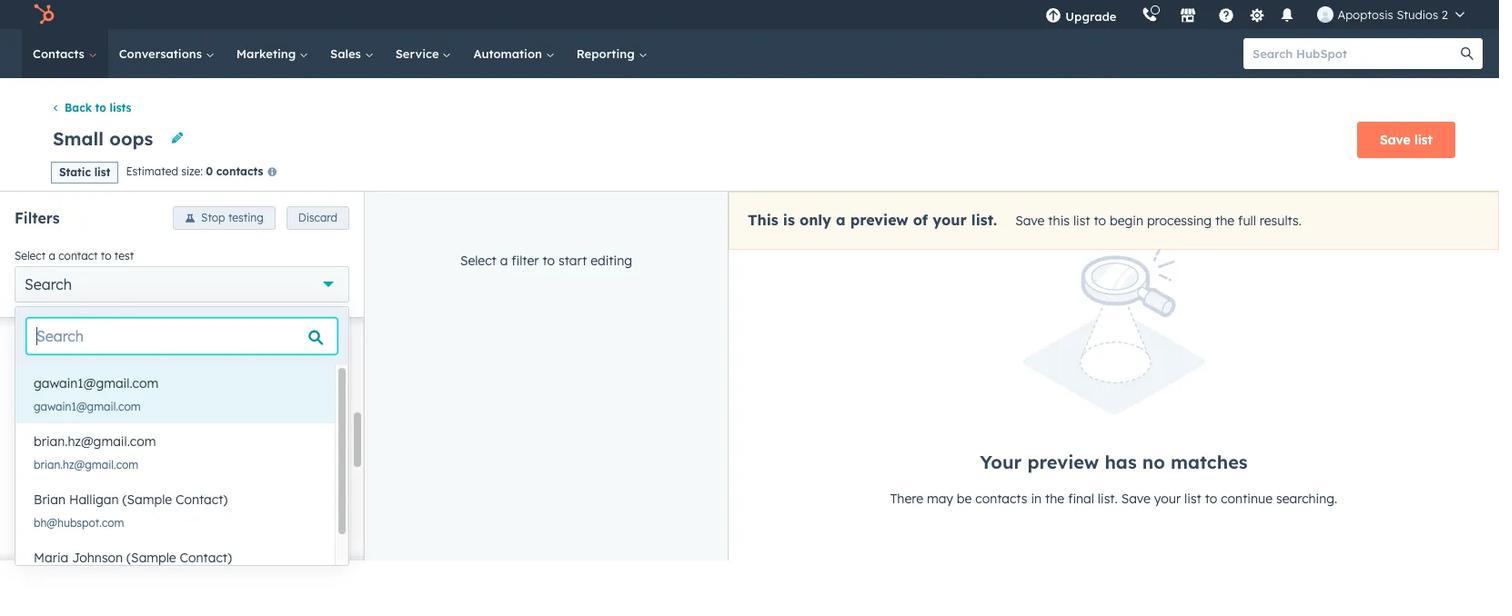 Task type: vqa. For each thing, say whether or not it's contained in the screenshot.


Task type: describe. For each thing, give the bounding box(es) containing it.
brian halligan (sample contact) bh@hubspot.com
[[34, 492, 228, 530]]

back
[[65, 101, 92, 115]]

list. for your
[[971, 211, 997, 229]]

be
[[957, 492, 972, 508]]

to for select a filter to start editing
[[543, 253, 555, 269]]

begin
[[1110, 213, 1143, 229]]

and
[[37, 370, 66, 386]]

gawain1@gmail.com inside gawain1@gmail.com gawain1@gmail.com
[[34, 400, 141, 414]]

contacts for be
[[975, 492, 1028, 508]]

save this list to begin processing the full results.
[[1015, 213, 1302, 229]]

processing
[[1147, 213, 1212, 229]]

automation link
[[463, 29, 566, 78]]

there
[[890, 492, 923, 508]]

sales
[[330, 46, 364, 61]]

add for add filter 'button' to the top
[[82, 330, 103, 343]]

contacts link
[[22, 29, 108, 78]]

only
[[800, 211, 831, 229]]

start
[[559, 253, 587, 269]]

lists
[[110, 101, 131, 115]]

0 vertical spatial add filter
[[82, 330, 129, 343]]

search button
[[15, 266, 349, 303]]

0 vertical spatial your
[[933, 211, 967, 229]]

list box containing gawain1@gmail.com
[[15, 366, 348, 599]]

2 horizontal spatial a
[[836, 211, 846, 229]]

estimated
[[126, 165, 178, 179]]

page section element
[[0, 78, 1499, 191]]

halligan
[[69, 492, 119, 509]]

1 horizontal spatial save
[[1121, 492, 1151, 508]]

searching.
[[1276, 492, 1337, 508]]

0 horizontal spatial 2
[[75, 502, 83, 520]]

search
[[25, 275, 72, 294]]

marketplaces image
[[1180, 8, 1197, 25]]

full
[[1238, 213, 1256, 229]]

menu containing apoptosis studios 2
[[1033, 0, 1477, 29]]

List name field
[[51, 127, 159, 151]]

testing
[[228, 211, 264, 224]]

johnson
[[72, 550, 123, 567]]

back to lists
[[65, 101, 131, 115]]

calling icon image
[[1142, 7, 1158, 24]]

your preview has no matches
[[980, 452, 1248, 474]]

list inside button
[[1414, 132, 1433, 148]]

matches
[[1171, 452, 1248, 474]]

save list banner
[[44, 116, 1455, 160]]

1 vertical spatial the
[[1045, 492, 1065, 508]]

contact) for maria johnson (sample contact)
[[180, 550, 232, 567]]

help image
[[1218, 8, 1235, 25]]

2 inside popup button
[[1442, 7, 1448, 22]]

help button
[[1211, 0, 1242, 29]]

your
[[980, 452, 1022, 474]]

stop testing
[[201, 211, 264, 224]]

filter for add filter 'button' to the top
[[106, 330, 129, 343]]

Search HubSpot search field
[[1244, 38, 1466, 69]]

0
[[206, 165, 213, 179]]

contact) for brian halligan (sample contact) bh@hubspot.com
[[176, 492, 228, 509]]

tara schultz image
[[1318, 6, 1334, 23]]

1 brian.hz@gmail.com from the top
[[34, 434, 156, 450]]

(sample for johnson
[[127, 550, 176, 567]]

to for select a contact to test
[[101, 249, 111, 263]]

of
[[913, 211, 928, 229]]

1 vertical spatial preview
[[1027, 452, 1099, 474]]

to inside page section element
[[95, 101, 106, 115]]

marketplaces button
[[1169, 0, 1208, 29]]

to left the continue
[[1205, 492, 1217, 508]]

may
[[927, 492, 953, 508]]

brian.hz@gmail.com inside brian.hz@gmail.com brian.hz@gmail.com
[[34, 458, 138, 472]]

notifications image
[[1279, 8, 1296, 25]]

(sample for halligan
[[122, 492, 172, 509]]

save list
[[1380, 132, 1433, 148]]

save for save this list to begin processing the full results.
[[1015, 213, 1045, 229]]

Search search field
[[26, 318, 337, 355]]

reporting
[[577, 46, 638, 61]]

this
[[1048, 213, 1070, 229]]

hubspot link
[[22, 4, 68, 25]]

contacts for 0
[[216, 165, 263, 179]]

studios
[[1397, 7, 1438, 22]]

contact
[[58, 249, 98, 263]]

test
[[114, 249, 134, 263]]

select a contact to test
[[15, 249, 134, 263]]

brian
[[34, 492, 65, 509]]

in
[[1031, 492, 1042, 508]]

a for select a contact to test
[[49, 249, 55, 263]]

marketing
[[236, 46, 299, 61]]

conversations link
[[108, 29, 225, 78]]

apoptosis studios 2
[[1338, 7, 1448, 22]]

0 vertical spatial filter
[[511, 253, 539, 269]]

settings link
[[1246, 5, 1268, 24]]

continue
[[1221, 492, 1273, 508]]

maria johnson (sample contact) button
[[15, 540, 335, 577]]

estimated size: 0 contacts
[[126, 165, 263, 179]]

apoptosis
[[1338, 7, 1393, 22]]

discard button
[[286, 206, 349, 230]]

is
[[783, 211, 795, 229]]

service
[[395, 46, 442, 61]]



Task type: locate. For each thing, give the bounding box(es) containing it.
(sample right halligan
[[122, 492, 172, 509]]

filters
[[15, 209, 60, 227]]

the right in
[[1045, 492, 1065, 508]]

final
[[1068, 492, 1094, 508]]

discard
[[298, 211, 337, 224]]

0 vertical spatial the
[[1215, 213, 1235, 229]]

0 vertical spatial gawain1@gmail.com
[[34, 376, 158, 392]]

1 gawain1@gmail.com from the top
[[34, 376, 158, 392]]

results.
[[1260, 213, 1302, 229]]

marketing link
[[225, 29, 319, 78]]

apoptosis studios 2 button
[[1307, 0, 1475, 29]]

to left start
[[543, 253, 555, 269]]

static
[[59, 165, 91, 179]]

add filter up gawain1@gmail.com gawain1@gmail.com
[[82, 330, 129, 343]]

static list
[[59, 165, 110, 179]]

add filter button down and
[[35, 397, 123, 421]]

contact)
[[176, 492, 228, 509], [180, 550, 232, 567]]

stop
[[201, 211, 225, 224]]

to for save this list to begin processing the full results.
[[1094, 213, 1106, 229]]

0 vertical spatial list.
[[971, 211, 997, 229]]

0 vertical spatial contact)
[[176, 492, 228, 509]]

0 vertical spatial add filter button
[[54, 325, 141, 349]]

menu
[[1033, 0, 1477, 29]]

brian.hz@gmail.com
[[34, 434, 156, 450], [34, 458, 138, 472]]

add filter button
[[54, 325, 141, 349], [35, 397, 123, 421]]

gawain1@gmail.com button
[[15, 366, 335, 402]]

select a filter to start editing
[[460, 253, 632, 269]]

preview
[[850, 211, 908, 229], [1027, 452, 1099, 474]]

has
[[1105, 452, 1137, 474]]

0 vertical spatial contacts
[[216, 165, 263, 179]]

1 horizontal spatial a
[[500, 253, 508, 269]]

hubspot image
[[33, 4, 55, 25]]

0 horizontal spatial a
[[49, 249, 55, 263]]

contacts
[[33, 46, 88, 61]]

bh@hubspot.com
[[34, 517, 124, 530]]

contacts left in
[[975, 492, 1028, 508]]

this is only a preview of your list.
[[748, 211, 997, 229]]

1 horizontal spatial contacts
[[975, 492, 1028, 508]]

contacts
[[216, 165, 263, 179], [975, 492, 1028, 508]]

a right only
[[836, 211, 846, 229]]

this
[[748, 211, 778, 229]]

gawain1@gmail.com gawain1@gmail.com
[[34, 376, 158, 414]]

1 horizontal spatial preview
[[1027, 452, 1099, 474]]

there may be contacts in the final list. save your list to continue searching.
[[890, 492, 1337, 508]]

brian.hz@gmail.com up halligan
[[34, 458, 138, 472]]

upgrade
[[1066, 9, 1117, 24]]

2 horizontal spatial save
[[1380, 132, 1411, 148]]

1 vertical spatial list.
[[1098, 492, 1118, 508]]

your down no
[[1154, 492, 1181, 508]]

back to lists link
[[51, 101, 131, 115]]

to left test
[[101, 249, 111, 263]]

1 vertical spatial contact)
[[180, 550, 232, 567]]

1 vertical spatial 2
[[75, 502, 83, 520]]

2 gawain1@gmail.com from the top
[[34, 400, 141, 414]]

0 horizontal spatial your
[[933, 211, 967, 229]]

0 vertical spatial brian.hz@gmail.com
[[34, 434, 156, 450]]

(sample down brian halligan (sample contact) bh@hubspot.com
[[127, 550, 176, 567]]

0 vertical spatial save
[[1380, 132, 1411, 148]]

automation
[[473, 46, 546, 61]]

calling icon button
[[1135, 3, 1166, 26]]

filter
[[511, 253, 539, 269], [106, 330, 129, 343], [87, 402, 111, 415]]

list. right 'of'
[[971, 211, 997, 229]]

search button
[[1452, 38, 1483, 69]]

search image
[[1461, 47, 1474, 60]]

1 vertical spatial contacts
[[975, 492, 1028, 508]]

gawain1@gmail.com down and
[[34, 400, 141, 414]]

save for save list
[[1380, 132, 1411, 148]]

(sample inside button
[[127, 550, 176, 567]]

the left the full
[[1215, 213, 1235, 229]]

a for select a filter to start editing
[[500, 253, 508, 269]]

group
[[25, 502, 71, 520]]

contacts right 0 at the top left of page
[[216, 165, 263, 179]]

filter up brian.hz@gmail.com brian.hz@gmail.com
[[87, 402, 111, 415]]

1 horizontal spatial select
[[460, 253, 496, 269]]

gawain1@gmail.com
[[34, 376, 158, 392], [34, 400, 141, 414]]

contact) inside brian halligan (sample contact) bh@hubspot.com
[[176, 492, 228, 509]]

sales link
[[319, 29, 385, 78]]

0 vertical spatial 2
[[1442, 7, 1448, 22]]

2 right studios
[[1442, 7, 1448, 22]]

a left start
[[500, 253, 508, 269]]

2 brian.hz@gmail.com from the top
[[34, 458, 138, 472]]

1 vertical spatial gawain1@gmail.com
[[34, 400, 141, 414]]

1 horizontal spatial the
[[1215, 213, 1235, 229]]

1 vertical spatial brian.hz@gmail.com
[[34, 458, 138, 472]]

0 horizontal spatial save
[[1015, 213, 1045, 229]]

1 horizontal spatial list.
[[1098, 492, 1118, 508]]

gawain1@gmail.com up brian.hz@gmail.com brian.hz@gmail.com
[[34, 376, 158, 392]]

add filter button up gawain1@gmail.com gawain1@gmail.com
[[54, 325, 141, 349]]

size:
[[181, 165, 203, 179]]

list. for final
[[1098, 492, 1118, 508]]

brian.hz@gmail.com brian.hz@gmail.com
[[34, 434, 156, 472]]

your
[[933, 211, 967, 229], [1154, 492, 1181, 508]]

add down and
[[64, 402, 84, 415]]

list.
[[971, 211, 997, 229], [1098, 492, 1118, 508]]

maria
[[34, 550, 68, 567]]

select for select a filter to start editing
[[460, 253, 496, 269]]

0 vertical spatial add
[[82, 330, 103, 343]]

0 horizontal spatial contacts
[[216, 165, 263, 179]]

1 horizontal spatial your
[[1154, 492, 1181, 508]]

save
[[1380, 132, 1411, 148], [1015, 213, 1045, 229], [1121, 492, 1151, 508]]

1 vertical spatial (sample
[[127, 550, 176, 567]]

editing
[[590, 253, 632, 269]]

1 vertical spatial add
[[64, 402, 84, 415]]

1 vertical spatial add filter
[[64, 402, 111, 415]]

save list button
[[1357, 122, 1455, 158]]

add up gawain1@gmail.com gawain1@gmail.com
[[82, 330, 103, 343]]

1 vertical spatial add filter button
[[35, 397, 123, 421]]

maria johnson (sample contact)
[[34, 550, 232, 567]]

0 horizontal spatial the
[[1045, 492, 1065, 508]]

select for select a contact to test
[[15, 249, 46, 263]]

save inside button
[[1380, 132, 1411, 148]]

(sample inside brian halligan (sample contact) bh@hubspot.com
[[122, 492, 172, 509]]

settings image
[[1249, 8, 1265, 24]]

add filter up brian.hz@gmail.com brian.hz@gmail.com
[[64, 402, 111, 415]]

your right 'of'
[[933, 211, 967, 229]]

brian.hz@gmail.com down gawain1@gmail.com gawain1@gmail.com
[[34, 434, 156, 450]]

filter up gawain1@gmail.com gawain1@gmail.com
[[106, 330, 129, 343]]

2
[[1442, 7, 1448, 22], [75, 502, 83, 520]]

list. right final
[[1098, 492, 1118, 508]]

to left lists
[[95, 101, 106, 115]]

notifications button
[[1272, 0, 1303, 29]]

1 vertical spatial filter
[[106, 330, 129, 343]]

filter left start
[[511, 253, 539, 269]]

(sample
[[122, 492, 172, 509], [127, 550, 176, 567]]

add filter
[[82, 330, 129, 343], [64, 402, 111, 415]]

group 2
[[25, 502, 83, 520]]

preview left 'of'
[[850, 211, 908, 229]]

0 horizontal spatial preview
[[850, 211, 908, 229]]

select
[[15, 249, 46, 263], [460, 253, 496, 269]]

contact) down the brian.hz@gmail.com button
[[176, 492, 228, 509]]

menu item
[[1129, 0, 1133, 29]]

list box
[[15, 366, 348, 599]]

upgrade image
[[1046, 8, 1062, 25]]

filter for bottommost add filter 'button'
[[87, 402, 111, 415]]

0 horizontal spatial select
[[15, 249, 46, 263]]

1 horizontal spatial 2
[[1442, 7, 1448, 22]]

1 vertical spatial save
[[1015, 213, 1045, 229]]

to
[[95, 101, 106, 115], [1094, 213, 1106, 229], [101, 249, 111, 263], [543, 253, 555, 269], [1205, 492, 1217, 508]]

the
[[1215, 213, 1235, 229], [1045, 492, 1065, 508]]

preview up final
[[1027, 452, 1099, 474]]

2 vertical spatial save
[[1121, 492, 1151, 508]]

brian halligan (sample contact) button
[[15, 482, 335, 519]]

stop testing button
[[173, 206, 275, 230]]

to left begin
[[1094, 213, 1106, 229]]

reporting link
[[566, 29, 658, 78]]

0 horizontal spatial list.
[[971, 211, 997, 229]]

contact) inside button
[[180, 550, 232, 567]]

2 vertical spatial filter
[[87, 402, 111, 415]]

contacts inside page section element
[[216, 165, 263, 179]]

contact) down brian halligan (sample contact) button
[[180, 550, 232, 567]]

0 vertical spatial (sample
[[122, 492, 172, 509]]

a left contact in the left top of the page
[[49, 249, 55, 263]]

1 vertical spatial your
[[1154, 492, 1181, 508]]

conversations
[[119, 46, 205, 61]]

no
[[1142, 452, 1165, 474]]

2 right group
[[75, 502, 83, 520]]

add for bottommost add filter 'button'
[[64, 402, 84, 415]]

0 vertical spatial preview
[[850, 211, 908, 229]]

service link
[[385, 29, 463, 78]]

brian.hz@gmail.com button
[[15, 424, 335, 460]]



